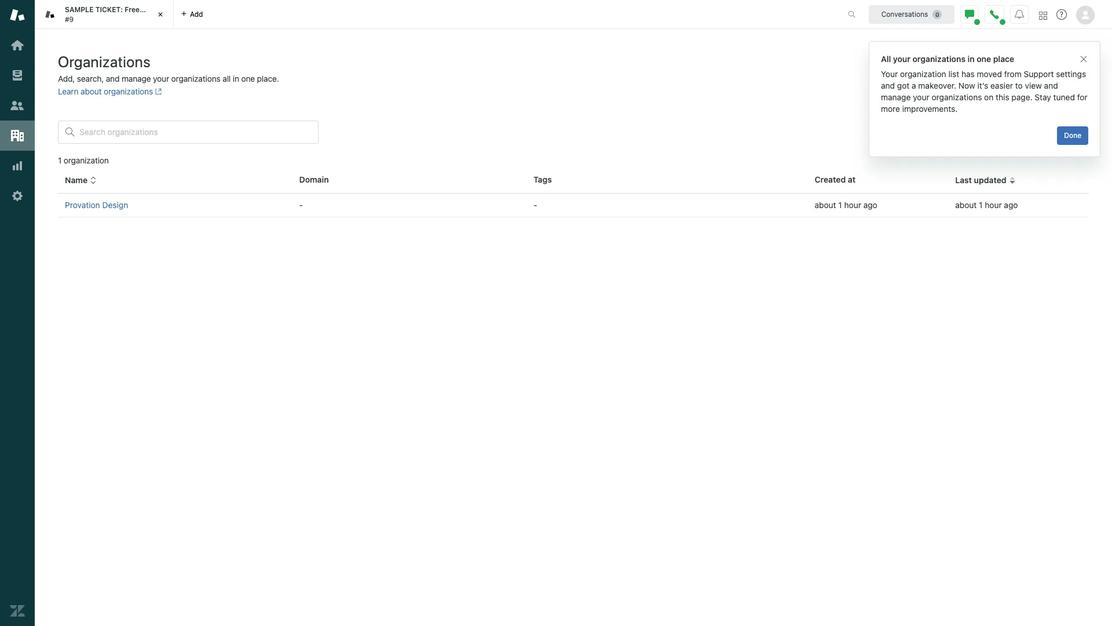 Task type: locate. For each thing, give the bounding box(es) containing it.
one inside all your organizations in one place your organization list has moved from support settings and got a makeover. now it's easier to view and manage your organizations on this page. stay tuned for more improvements.
[[977, 54, 992, 64]]

1 horizontal spatial one
[[977, 54, 992, 64]]

sample
[[65, 5, 94, 14]]

name button
[[65, 175, 97, 186]]

0 horizontal spatial manage
[[122, 74, 151, 83]]

hour
[[845, 200, 862, 210], [986, 200, 1003, 210]]

organizations inside "organizations add, search, and manage your organizations all in one place."
[[171, 74, 221, 83]]

1 horizontal spatial ago
[[1005, 200, 1019, 210]]

1 horizontal spatial manage
[[882, 92, 911, 102]]

1 horizontal spatial -
[[534, 200, 538, 210]]

and down your
[[882, 81, 896, 90]]

0 horizontal spatial your
[[153, 74, 169, 83]]

1 horizontal spatial about 1 hour ago
[[956, 200, 1019, 210]]

customers image
[[10, 98, 25, 113]]

in
[[968, 54, 975, 64], [233, 74, 239, 83]]

learn
[[58, 86, 79, 96]]

1 horizontal spatial organization
[[901, 69, 947, 79]]

your
[[894, 54, 911, 64], [153, 74, 169, 83], [914, 92, 930, 102]]

1 horizontal spatial hour
[[986, 200, 1003, 210]]

2 ago from the left
[[1005, 200, 1019, 210]]

close image right free
[[155, 9, 166, 20]]

about 1 hour ago
[[815, 200, 878, 210], [956, 200, 1019, 210]]

ago
[[864, 200, 878, 210], [1005, 200, 1019, 210]]

one left place.
[[241, 74, 255, 83]]

2 horizontal spatial 1
[[980, 200, 983, 210]]

0 vertical spatial in
[[968, 54, 975, 64]]

organizations
[[58, 53, 151, 70]]

0 vertical spatial manage
[[122, 74, 151, 83]]

add organization
[[1023, 61, 1086, 71]]

0 horizontal spatial organization
[[64, 155, 109, 165]]

list
[[949, 69, 960, 79]]

tab
[[35, 0, 174, 29]]

close image inside the all your organizations in one place 'dialog'
[[1080, 54, 1089, 64]]

organization up tuned
[[1040, 61, 1086, 71]]

manage up more
[[882, 92, 911, 102]]

close image
[[155, 9, 166, 20], [1080, 54, 1089, 64]]

close image inside tab
[[155, 9, 166, 20]]

0 horizontal spatial -
[[299, 200, 303, 210]]

2 horizontal spatial organization
[[1040, 61, 1086, 71]]

1 horizontal spatial in
[[968, 54, 975, 64]]

0 horizontal spatial about 1 hour ago
[[815, 200, 878, 210]]

one
[[977, 54, 992, 64], [241, 74, 255, 83]]

2 vertical spatial your
[[914, 92, 930, 102]]

in up 'has'
[[968, 54, 975, 64]]

provation design
[[65, 200, 128, 210]]

organizations
[[913, 54, 966, 64], [171, 74, 221, 83], [104, 86, 153, 96], [932, 92, 983, 102]]

1 horizontal spatial your
[[894, 54, 911, 64]]

0 vertical spatial close image
[[155, 9, 166, 20]]

tuned
[[1054, 92, 1076, 102]]

last updated
[[956, 175, 1007, 185]]

1 vertical spatial one
[[241, 74, 255, 83]]

page.
[[1012, 92, 1033, 102]]

organization
[[1040, 61, 1086, 71], [901, 69, 947, 79], [64, 155, 109, 165]]

and
[[106, 74, 120, 83], [882, 81, 896, 90], [1045, 81, 1059, 90]]

view
[[1026, 81, 1043, 90]]

bulk
[[943, 61, 959, 71]]

search,
[[77, 74, 104, 83]]

and up 'learn about organizations' link
[[106, 74, 120, 83]]

bulk import
[[943, 61, 986, 71]]

manage up 'learn about organizations' link
[[122, 74, 151, 83]]

1 horizontal spatial close image
[[1080, 54, 1089, 64]]

one up moved
[[977, 54, 992, 64]]

done button
[[1058, 126, 1089, 145]]

close image for tab containing sample ticket: free repair
[[155, 9, 166, 20]]

provation
[[65, 200, 100, 210]]

organization inside add organization button
[[1040, 61, 1086, 71]]

0 horizontal spatial and
[[106, 74, 120, 83]]

to
[[1016, 81, 1024, 90]]

settings
[[1057, 69, 1087, 79]]

2 horizontal spatial about
[[956, 200, 977, 210]]

0 horizontal spatial 1
[[58, 155, 62, 165]]

0 horizontal spatial one
[[241, 74, 255, 83]]

1 vertical spatial manage
[[882, 92, 911, 102]]

this
[[996, 92, 1010, 102]]

2 about 1 hour ago from the left
[[956, 200, 1019, 210]]

1 vertical spatial close image
[[1080, 54, 1089, 64]]

manage
[[122, 74, 151, 83], [882, 92, 911, 102]]

1 vertical spatial your
[[153, 74, 169, 83]]

learn about organizations link
[[58, 86, 162, 96]]

design
[[102, 200, 128, 210]]

0 horizontal spatial ago
[[864, 200, 878, 210]]

in right the all
[[233, 74, 239, 83]]

0 horizontal spatial close image
[[155, 9, 166, 20]]

free
[[125, 5, 140, 14]]

-
[[299, 200, 303, 210], [534, 200, 538, 210]]

makeover.
[[919, 81, 957, 90]]

moved
[[978, 69, 1003, 79]]

your up (opens in a new tab) icon
[[153, 74, 169, 83]]

organization for add organization
[[1040, 61, 1086, 71]]

0 horizontal spatial in
[[233, 74, 239, 83]]

support
[[1025, 69, 1055, 79]]

import
[[961, 61, 986, 71]]

one inside "organizations add, search, and manage your organizations all in one place."
[[241, 74, 255, 83]]

organization up a
[[901, 69, 947, 79]]

your right the all
[[894, 54, 911, 64]]

and up stay
[[1045, 81, 1059, 90]]

0 vertical spatial one
[[977, 54, 992, 64]]

organizations up the list
[[913, 54, 966, 64]]

0 vertical spatial your
[[894, 54, 911, 64]]

1 vertical spatial in
[[233, 74, 239, 83]]

views image
[[10, 68, 25, 83]]

2 horizontal spatial your
[[914, 92, 930, 102]]

your inside "organizations add, search, and manage your organizations all in one place."
[[153, 74, 169, 83]]

0 horizontal spatial hour
[[845, 200, 862, 210]]

organizations down the now
[[932, 92, 983, 102]]

organization up name button
[[64, 155, 109, 165]]

your down a
[[914, 92, 930, 102]]

on
[[985, 92, 994, 102]]

1 organization
[[58, 155, 109, 165]]

close image up settings
[[1080, 54, 1089, 64]]

1 ago from the left
[[864, 200, 878, 210]]

last
[[956, 175, 973, 185]]

about
[[81, 86, 102, 96], [815, 200, 837, 210], [956, 200, 977, 210]]

1
[[58, 155, 62, 165], [839, 200, 843, 210], [980, 200, 983, 210]]

add,
[[58, 74, 75, 83]]

and inside "organizations add, search, and manage your organizations all in one place."
[[106, 74, 120, 83]]

in inside all your organizations in one place your organization list has moved from support settings and got a makeover. now it's easier to view and manage your organizations on this page. stay tuned for more improvements.
[[968, 54, 975, 64]]

organizations left the all
[[171, 74, 221, 83]]



Task type: vqa. For each thing, say whether or not it's contained in the screenshot.
Back
no



Task type: describe. For each thing, give the bounding box(es) containing it.
for
[[1078, 92, 1088, 102]]

done
[[1065, 131, 1082, 140]]

more
[[882, 104, 901, 114]]

zendesk image
[[10, 603, 25, 618]]

manage inside all your organizations in one place your organization list has moved from support settings and got a makeover. now it's easier to view and manage your organizations on this page. stay tuned for more improvements.
[[882, 92, 911, 102]]

repair
[[142, 5, 162, 14]]

your
[[882, 69, 899, 79]]

close image for the all your organizations in one place 'dialog'
[[1080, 54, 1089, 64]]

zendesk products image
[[1040, 11, 1048, 19]]

organization inside all your organizations in one place your organization list has moved from support settings and got a makeover. now it's easier to view and manage your organizations on this page. stay tuned for more improvements.
[[901, 69, 947, 79]]

0 horizontal spatial about
[[81, 86, 102, 96]]

organizations image
[[10, 128, 25, 143]]

has
[[962, 69, 975, 79]]

all your organizations in one place your organization list has moved from support settings and got a makeover. now it's easier to view and manage your organizations on this page. stay tuned for more improvements.
[[882, 54, 1088, 114]]

1 - from the left
[[299, 200, 303, 210]]

Search organizations field
[[79, 127, 311, 137]]

conversations
[[882, 10, 929, 18]]

learn about organizations
[[58, 86, 153, 96]]

place.
[[257, 74, 279, 83]]

1 horizontal spatial 1
[[839, 200, 843, 210]]

all
[[882, 54, 892, 64]]

provation design link
[[65, 200, 128, 210]]

ticket:
[[95, 5, 123, 14]]

1 about 1 hour ago from the left
[[815, 200, 878, 210]]

admin image
[[10, 188, 25, 203]]

tabs tab list
[[35, 0, 836, 29]]

conversations button
[[869, 5, 955, 23]]

updated
[[975, 175, 1007, 185]]

organizations add, search, and manage your organizations all in one place.
[[58, 53, 279, 83]]

get started image
[[10, 38, 25, 53]]

it's
[[978, 81, 989, 90]]

easier
[[991, 81, 1014, 90]]

add
[[1023, 61, 1038, 71]]

1 hour from the left
[[845, 200, 862, 210]]

place
[[994, 54, 1015, 64]]

(opens in a new tab) image
[[153, 88, 162, 95]]

all
[[223, 74, 231, 83]]

2 horizontal spatial and
[[1045, 81, 1059, 90]]

get help image
[[1057, 9, 1068, 20]]

#9
[[65, 15, 74, 23]]

1 horizontal spatial and
[[882, 81, 896, 90]]

stay
[[1035, 92, 1052, 102]]

in inside "organizations add, search, and manage your organizations all in one place."
[[233, 74, 239, 83]]

all your organizations in one place dialog
[[869, 41, 1101, 157]]

2 hour from the left
[[986, 200, 1003, 210]]

got
[[898, 81, 910, 90]]

main element
[[0, 0, 35, 626]]

improvements.
[[903, 104, 958, 114]]

now
[[959, 81, 976, 90]]

2 - from the left
[[534, 200, 538, 210]]

reporting image
[[10, 158, 25, 173]]

last updated button
[[956, 175, 1016, 186]]

a
[[912, 81, 917, 90]]

from
[[1005, 69, 1022, 79]]

name
[[65, 175, 88, 185]]

tab containing sample ticket: free repair
[[35, 0, 174, 29]]

sample ticket: free repair #9
[[65, 5, 162, 23]]

organizations down 'organizations'
[[104, 86, 153, 96]]

zendesk support image
[[10, 8, 25, 23]]

1 horizontal spatial about
[[815, 200, 837, 210]]

organization for 1 organization
[[64, 155, 109, 165]]

manage inside "organizations add, search, and manage your organizations all in one place."
[[122, 74, 151, 83]]

add organization button
[[1014, 54, 1096, 78]]

bulk import button
[[934, 54, 1009, 78]]



